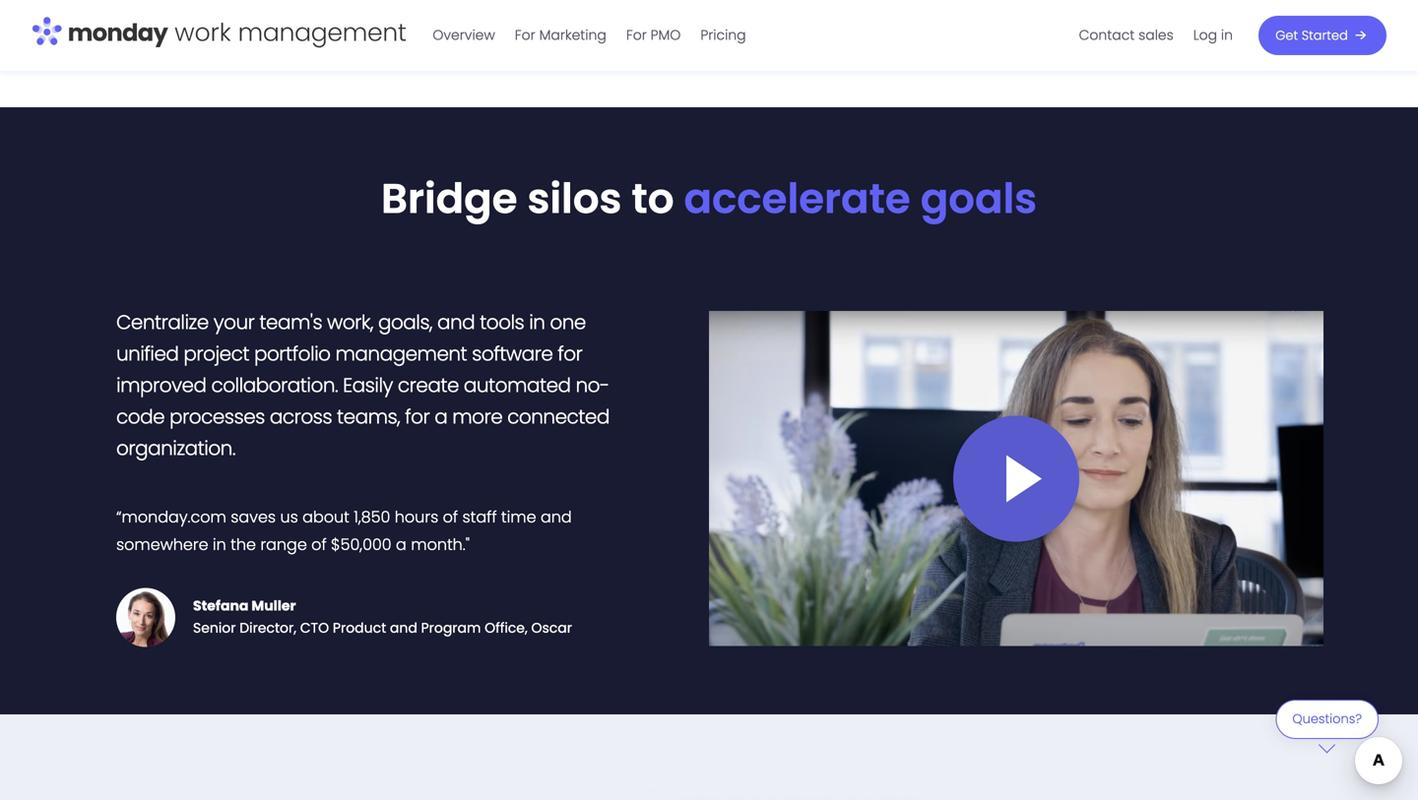 Task type: describe. For each thing, give the bounding box(es) containing it.
get started button
[[1259, 16, 1387, 55]]

collaboration.
[[211, 372, 338, 399]]

hours
[[395, 506, 439, 528]]

for for for marketing
[[515, 26, 536, 45]]

muller
[[251, 597, 296, 616]]

to
[[632, 170, 674, 227]]

for pmo link
[[616, 20, 691, 51]]

range
[[260, 534, 307, 556]]

unified
[[116, 340, 179, 368]]

automation image
[[586, 778, 1324, 801]]

in inside log in link
[[1221, 26, 1233, 45]]

get started
[[1276, 27, 1348, 44]]

cto
[[300, 619, 329, 638]]

centralize your team's work, goals, and tools in one unified project portfolio management software for improved collaboration. easily create automated no- code processes across teams, for a more connected organization.
[[116, 309, 610, 462]]

staff
[[462, 506, 497, 528]]

contact sales link
[[1069, 20, 1184, 51]]

oscar success story image
[[709, 311, 1324, 647]]

monday.com work management image
[[32, 13, 407, 54]]

no-
[[576, 372, 610, 399]]

1 horizontal spatial for
[[558, 340, 582, 368]]

connected
[[507, 403, 609, 431]]

1516228715214 image
[[116, 588, 175, 647]]

tools
[[480, 309, 524, 336]]

in inside "monday.com saves us about 1,850 hours of staff time and somewhere in the range of $50,000 a month."
[[213, 534, 226, 556]]

stefana
[[193, 597, 249, 616]]

for marketing link
[[505, 20, 616, 51]]

a inside centralize your team's work, goals, and tools in one unified project portfolio management software for improved collaboration. easily create automated no- code processes across teams, for a more connected organization.
[[435, 403, 447, 431]]

"monday.com saves us about 1,850 hours of staff time and somewhere in the range of $50,000 a month."
[[116, 506, 572, 556]]

director,
[[240, 619, 296, 638]]

bridge
[[381, 170, 518, 227]]

saves
[[231, 506, 276, 528]]

stefana muller senior director, cto product and program office, oscar
[[193, 597, 572, 638]]

more
[[452, 403, 502, 431]]

for for for pmo
[[626, 26, 647, 45]]

product
[[333, 619, 386, 638]]

create
[[398, 372, 459, 399]]

"monday.com
[[116, 506, 226, 528]]

and inside centralize your team's work, goals, and tools in one unified project portfolio management software for improved collaboration. easily create automated no- code processes across teams, for a more connected organization.
[[437, 309, 475, 336]]

started
[[1302, 27, 1348, 44]]

team's
[[259, 309, 322, 336]]

the
[[231, 534, 256, 556]]

code
[[116, 403, 165, 431]]

for pmo
[[626, 26, 681, 45]]

software
[[472, 340, 553, 368]]

processes
[[169, 403, 265, 431]]

and inside "monday.com saves us about 1,850 hours of staff time and somewhere in the range of $50,000 a month."
[[541, 506, 572, 528]]

contact
[[1079, 26, 1135, 45]]

pmo
[[651, 26, 681, 45]]

1 vertical spatial for
[[405, 403, 430, 431]]



Task type: locate. For each thing, give the bounding box(es) containing it.
log in link
[[1184, 20, 1243, 51]]

about
[[302, 506, 349, 528]]

a down hours
[[396, 534, 407, 556]]

2 horizontal spatial in
[[1221, 26, 1233, 45]]

0 horizontal spatial of
[[311, 534, 327, 556]]

pricing
[[701, 26, 746, 45]]

silos
[[527, 170, 622, 227]]

list containing contact sales
[[1069, 0, 1243, 71]]

and right product
[[390, 619, 417, 638]]

and
[[437, 309, 475, 336], [541, 506, 572, 528], [390, 619, 417, 638]]

in inside centralize your team's work, goals, and tools in one unified project portfolio management software for improved collaboration. easily create automated no- code processes across teams, for a more connected organization.
[[529, 309, 545, 336]]

overview link
[[423, 20, 505, 51]]

1 horizontal spatial for
[[626, 26, 647, 45]]

project
[[184, 340, 249, 368]]

log in
[[1193, 26, 1233, 45]]

and left tools
[[437, 309, 475, 336]]

a inside "monday.com saves us about 1,850 hours of staff time and somewhere in the range of $50,000 a month."
[[396, 534, 407, 556]]

across
[[270, 403, 332, 431]]

1 horizontal spatial of
[[443, 506, 458, 528]]

0 vertical spatial and
[[437, 309, 475, 336]]

of
[[443, 506, 458, 528], [311, 534, 327, 556]]

bridge silos to accelerate goals
[[381, 170, 1037, 227]]

0 horizontal spatial in
[[213, 534, 226, 556]]

sales
[[1139, 26, 1174, 45]]

one
[[550, 309, 586, 336]]

get
[[1276, 27, 1298, 44]]

of left staff
[[443, 506, 458, 528]]

0 vertical spatial for
[[558, 340, 582, 368]]

for inside for pmo 'link'
[[626, 26, 647, 45]]

for inside for marketing 'link'
[[515, 26, 536, 45]]

for marketing
[[515, 26, 606, 45]]

in
[[1221, 26, 1233, 45], [529, 309, 545, 336], [213, 534, 226, 556]]

2 for from the left
[[626, 26, 647, 45]]

2 horizontal spatial and
[[541, 506, 572, 528]]

for left marketing
[[515, 26, 536, 45]]

us
[[280, 506, 298, 528]]

overview
[[433, 26, 495, 45]]

accelerate
[[684, 170, 911, 227]]

automated
[[464, 372, 571, 399]]

program
[[421, 619, 481, 638]]

and right time
[[541, 506, 572, 528]]

contact sales
[[1079, 26, 1174, 45]]

main element
[[423, 0, 1387, 71]]

for left pmo
[[626, 26, 647, 45]]

questions?
[[1292, 711, 1362, 728]]

centralize
[[116, 309, 209, 336]]

a
[[435, 403, 447, 431], [396, 534, 407, 556]]

office,
[[485, 619, 528, 638]]

in left the
[[213, 534, 226, 556]]

for down create
[[405, 403, 430, 431]]

0 horizontal spatial and
[[390, 619, 417, 638]]

management
[[335, 340, 467, 368]]

1 vertical spatial in
[[529, 309, 545, 336]]

$50,000
[[331, 534, 392, 556]]

for
[[558, 340, 582, 368], [405, 403, 430, 431]]

log
[[1193, 26, 1217, 45]]

questions? button
[[1276, 700, 1379, 754]]

1 for from the left
[[515, 26, 536, 45]]

2 vertical spatial in
[[213, 534, 226, 556]]

in right log
[[1221, 26, 1233, 45]]

1 vertical spatial of
[[311, 534, 327, 556]]

for down one
[[558, 340, 582, 368]]

your
[[213, 309, 255, 336]]

time
[[501, 506, 536, 528]]

0 horizontal spatial for
[[405, 403, 430, 431]]

1 horizontal spatial a
[[435, 403, 447, 431]]

0 horizontal spatial a
[[396, 534, 407, 556]]

0 vertical spatial a
[[435, 403, 447, 431]]

oscar
[[531, 619, 572, 638]]

goals,
[[378, 309, 432, 336]]

somewhere
[[116, 534, 208, 556]]

a down create
[[435, 403, 447, 431]]

1 horizontal spatial and
[[437, 309, 475, 336]]

0 vertical spatial in
[[1221, 26, 1233, 45]]

work,
[[327, 309, 373, 336]]

2 vertical spatial and
[[390, 619, 417, 638]]

easily
[[343, 372, 393, 399]]

portfolio
[[254, 340, 330, 368]]

pricing link
[[691, 20, 756, 51]]

0 horizontal spatial for
[[515, 26, 536, 45]]

0 vertical spatial of
[[443, 506, 458, 528]]

1 vertical spatial a
[[396, 534, 407, 556]]

month."
[[411, 534, 470, 556]]

for
[[515, 26, 536, 45], [626, 26, 647, 45]]

1 horizontal spatial in
[[529, 309, 545, 336]]

organization.
[[116, 435, 235, 462]]

improved
[[116, 372, 206, 399]]

of down about
[[311, 534, 327, 556]]

and inside stefana muller senior director, cto product and program office, oscar
[[390, 619, 417, 638]]

list
[[1069, 0, 1243, 71]]

goals
[[921, 170, 1037, 227]]

senior
[[193, 619, 236, 638]]

teams,
[[337, 403, 400, 431]]

1 vertical spatial and
[[541, 506, 572, 528]]

1,850
[[354, 506, 390, 528]]

marketing
[[539, 26, 606, 45]]

in left one
[[529, 309, 545, 336]]



Task type: vqa. For each thing, say whether or not it's contained in the screenshot.
monday.com work management image
yes



